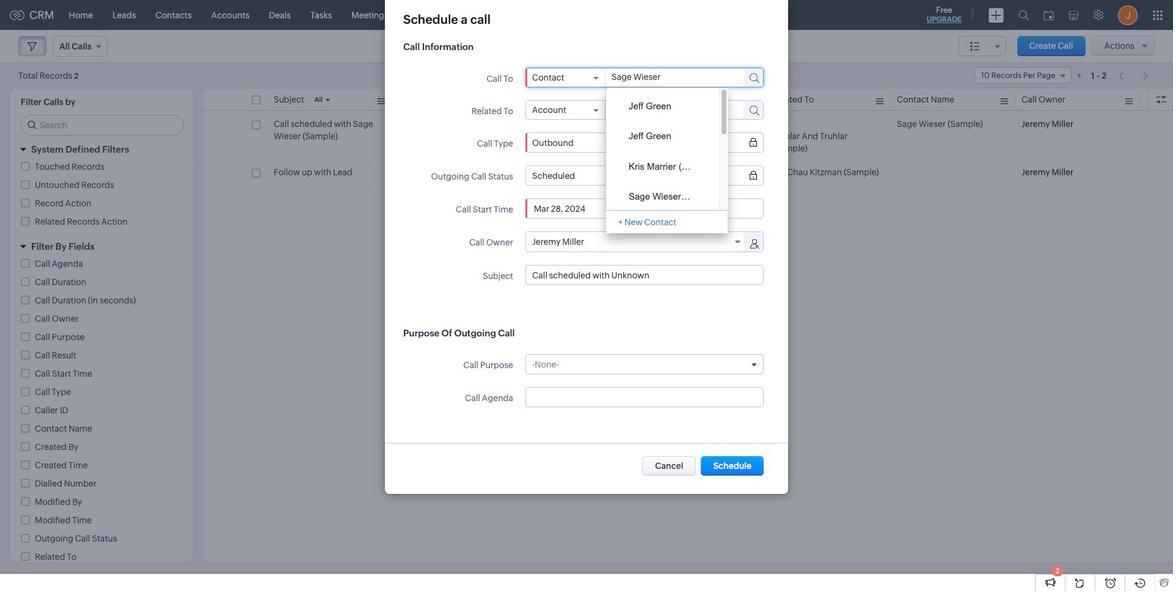 Task type: describe. For each thing, give the bounding box(es) containing it.
logo image
[[10, 10, 24, 20]]

Search text field
[[21, 116, 183, 135]]

search image
[[1019, 10, 1030, 20]]

profile image
[[1119, 5, 1138, 25]]

calendar image
[[1044, 10, 1055, 20]]

profile element
[[1112, 0, 1146, 30]]



Task type: vqa. For each thing, say whether or not it's contained in the screenshot.
the Search FIELD
no



Task type: locate. For each thing, give the bounding box(es) containing it.
hh:mm a text field
[[632, 204, 679, 214]]

search element
[[1012, 0, 1037, 30]]

None button
[[643, 457, 697, 476], [702, 457, 764, 476], [643, 457, 697, 476], [702, 457, 764, 476]]

None field
[[533, 73, 599, 83], [533, 105, 599, 115], [533, 138, 758, 148], [533, 171, 758, 181], [526, 232, 745, 252], [533, 360, 758, 370], [533, 73, 599, 83], [533, 105, 599, 115], [533, 138, 758, 148], [533, 171, 758, 181], [526, 232, 745, 252], [533, 360, 758, 370]]

mmm d, yyyy text field
[[533, 204, 626, 214]]

navigation
[[1113, 67, 1156, 84]]

create menu element
[[982, 0, 1012, 30]]

None text field
[[606, 101, 737, 118]]

row group
[[203, 112, 1173, 185]]

create menu image
[[989, 8, 1005, 22]]

None text field
[[606, 68, 733, 86], [533, 271, 758, 280], [606, 68, 733, 86], [533, 271, 758, 280]]



